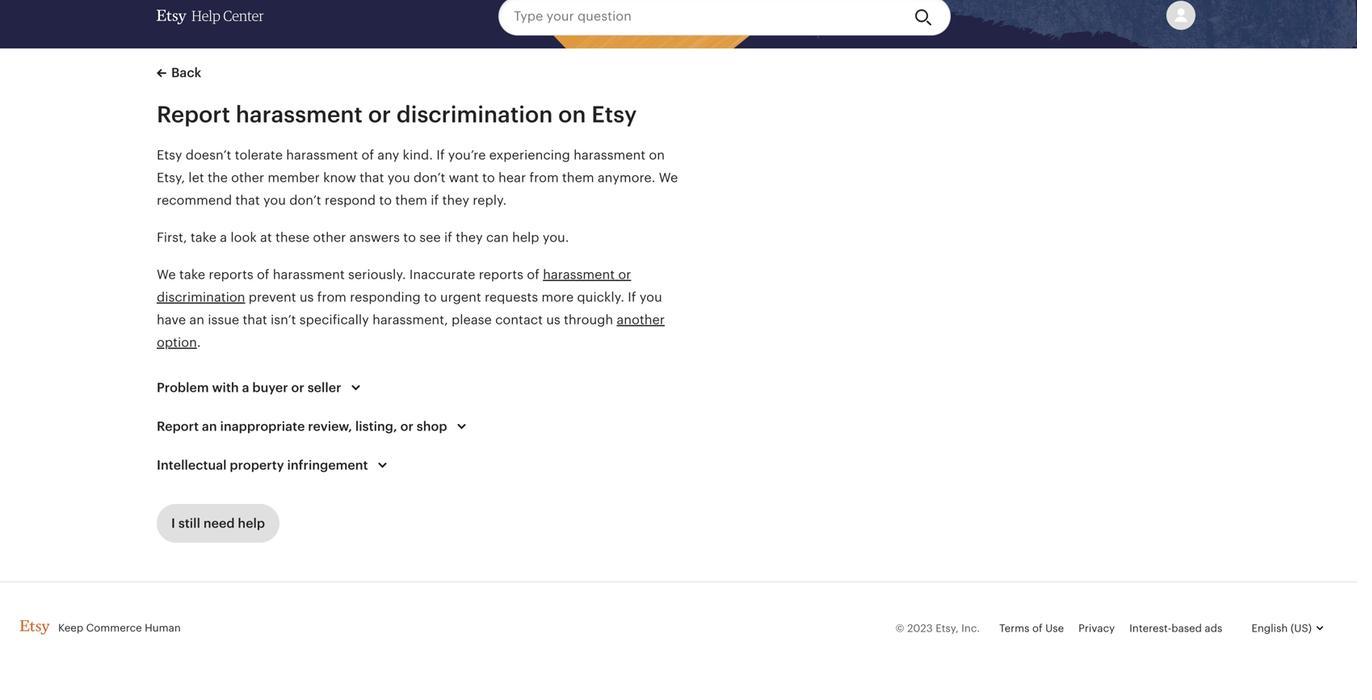 Task type: vqa. For each thing, say whether or not it's contained in the screenshot.
the bottom Protection
no



Task type: locate. For each thing, give the bounding box(es) containing it.
0 horizontal spatial us
[[300, 290, 314, 305]]

commerce
[[86, 622, 142, 634]]

problem with a buyer or seller button
[[142, 368, 380, 407]]

kind.
[[403, 148, 433, 162]]

0 vertical spatial we
[[659, 170, 678, 185]]

any
[[378, 148, 399, 162]]

if
[[431, 193, 439, 208], [444, 230, 452, 245]]

take
[[191, 230, 217, 245], [179, 267, 205, 282]]

us down more
[[546, 313, 561, 327]]

we down the first,
[[157, 267, 176, 282]]

intellectual property infringement
[[157, 458, 368, 473]]

0 horizontal spatial reports
[[209, 267, 253, 282]]

etsy
[[592, 102, 637, 127], [157, 148, 182, 162]]

don't down kind.
[[414, 170, 445, 185]]

report for report harassment or discrimination on etsy
[[157, 102, 230, 127]]

if inside prevent us from responding to urgent requests more quickly. if you have an issue that isn't specifically harassment, please contact us through
[[628, 290, 636, 305]]

1 vertical spatial from
[[317, 290, 347, 305]]

0 vertical spatial help
[[512, 230, 539, 245]]

harassment up more
[[543, 267, 615, 282]]

0 vertical spatial discrimination
[[397, 102, 553, 127]]

1 report from the top
[[157, 102, 230, 127]]

0 vertical spatial other
[[231, 170, 264, 185]]

to right respond
[[379, 193, 392, 208]]

answers
[[349, 230, 400, 245]]

if up see
[[431, 193, 439, 208]]

take right the first,
[[191, 230, 217, 245]]

you
[[388, 170, 410, 185], [263, 193, 286, 208], [640, 290, 662, 305]]

0 horizontal spatial them
[[395, 193, 427, 208]]

to down inaccurate
[[424, 290, 437, 305]]

report for report an inappropriate review, listing, or shop
[[157, 419, 199, 434]]

anymore.
[[598, 170, 655, 185]]

0 vertical spatial don't
[[414, 170, 445, 185]]

you.
[[543, 230, 569, 245]]

0 vertical spatial you
[[388, 170, 410, 185]]

help center link
[[157, 0, 264, 39]]

0 vertical spatial if
[[431, 193, 439, 208]]

issue
[[208, 313, 239, 327]]

1 horizontal spatial we
[[659, 170, 678, 185]]

reports down look
[[209, 267, 253, 282]]

we right anymore.
[[659, 170, 678, 185]]

0 vertical spatial if
[[436, 148, 445, 162]]

privacy
[[1079, 622, 1115, 635]]

etsy, inside 'etsy doesn't tolerate harassment of any kind. if you're experiencing harassment on etsy, let the other member know that you don't want to hear from them anymore. we recommend that you don't respond to them if they reply.'
[[157, 170, 185, 185]]

1 vertical spatial them
[[395, 193, 427, 208]]

problem
[[157, 381, 209, 395]]

0 vertical spatial etsy
[[592, 102, 637, 127]]

0 horizontal spatial you
[[263, 193, 286, 208]]

1 horizontal spatial help
[[512, 230, 539, 245]]

on
[[558, 102, 586, 127], [649, 148, 665, 162]]

they down the want
[[442, 193, 469, 208]]

etsy image left keep
[[19, 620, 50, 635]]

discrimination
[[397, 102, 553, 127], [157, 290, 245, 305]]

1 horizontal spatial from
[[529, 170, 559, 185]]

reports
[[209, 267, 253, 282], [479, 267, 524, 282]]

Type your question search field
[[499, 0, 902, 36]]

center
[[223, 8, 264, 24]]

an up .
[[189, 313, 204, 327]]

0 vertical spatial from
[[529, 170, 559, 185]]

or left seller
[[291, 381, 304, 395]]

on inside 'etsy doesn't tolerate harassment of any kind. if you're experiencing harassment on etsy, let the other member know that you don't want to hear from them anymore. we recommend that you don't respond to them if they reply.'
[[649, 148, 665, 162]]

1 vertical spatial etsy
[[157, 148, 182, 162]]

discrimination up "issue"
[[157, 290, 245, 305]]

help center
[[191, 8, 264, 24]]

etsy up anymore.
[[592, 102, 637, 127]]

0 horizontal spatial from
[[317, 290, 347, 305]]

from up specifically
[[317, 290, 347, 305]]

or up quickly.
[[618, 267, 631, 282]]

on up anymore.
[[649, 148, 665, 162]]

0 vertical spatial on
[[558, 102, 586, 127]]

0 horizontal spatial etsy,
[[157, 170, 185, 185]]

1 vertical spatial take
[[179, 267, 205, 282]]

harassment inside "harassment or discrimination"
[[543, 267, 615, 282]]

0 horizontal spatial etsy
[[157, 148, 182, 162]]

1 horizontal spatial etsy,
[[936, 622, 959, 635]]

these
[[275, 230, 310, 245]]

if right kind.
[[436, 148, 445, 162]]

1 vertical spatial etsy,
[[936, 622, 959, 635]]

member
[[268, 170, 320, 185]]

english (us)
[[1252, 622, 1312, 635]]

if up another
[[628, 290, 636, 305]]

an inside prevent us from responding to urgent requests more quickly. if you have an issue that isn't specifically harassment, please contact us through
[[189, 313, 204, 327]]

0 vertical spatial an
[[189, 313, 204, 327]]

0 vertical spatial a
[[220, 230, 227, 245]]

doesn't
[[186, 148, 231, 162]]

1 vertical spatial help
[[238, 516, 265, 531]]

1 vertical spatial an
[[202, 419, 217, 434]]

harassment down these
[[273, 267, 345, 282]]

2 horizontal spatial you
[[640, 290, 662, 305]]

on up experiencing
[[558, 102, 586, 127]]

other right these
[[313, 230, 346, 245]]

you inside prevent us from responding to urgent requests more quickly. if you have an issue that isn't specifically harassment, please contact us through
[[640, 290, 662, 305]]

from
[[529, 170, 559, 185], [317, 290, 347, 305]]

etsy, left inc.
[[936, 622, 959, 635]]

0 horizontal spatial a
[[220, 230, 227, 245]]

them up see
[[395, 193, 427, 208]]

0 horizontal spatial discrimination
[[157, 290, 245, 305]]

let
[[188, 170, 204, 185]]

prevent
[[249, 290, 296, 305]]

etsy,
[[157, 170, 185, 185], [936, 622, 959, 635]]

1 horizontal spatial them
[[562, 170, 594, 185]]

1 vertical spatial if
[[628, 290, 636, 305]]

take down the first,
[[179, 267, 205, 282]]

1 horizontal spatial etsy image
[[157, 10, 187, 24]]

we
[[659, 170, 678, 185], [157, 267, 176, 282]]

that left isn't
[[243, 313, 267, 327]]

0 vertical spatial that
[[360, 170, 384, 185]]

that down any
[[360, 170, 384, 185]]

first,
[[157, 230, 187, 245]]

discrimination up "you're"
[[397, 102, 553, 127]]

1 vertical spatial a
[[242, 381, 249, 395]]

2 report from the top
[[157, 419, 199, 434]]

0 vertical spatial etsy image
[[157, 10, 187, 24]]

report down back
[[157, 102, 230, 127]]

english
[[1252, 622, 1288, 635]]

contact
[[495, 313, 543, 327]]

or inside "harassment or discrimination"
[[618, 267, 631, 282]]

we inside 'etsy doesn't tolerate harassment of any kind. if you're experiencing harassment on etsy, let the other member know that you don't want to hear from them anymore. we recommend that you don't respond to them if they reply.'
[[659, 170, 678, 185]]

report inside dropdown button
[[157, 419, 199, 434]]

1 horizontal spatial other
[[313, 230, 346, 245]]

None search field
[[499, 0, 951, 36]]

etsy image left help
[[157, 10, 187, 24]]

1 vertical spatial they
[[456, 230, 483, 245]]

0 vertical spatial take
[[191, 230, 217, 245]]

we take reports of harassment seriously. inaccurate reports of
[[157, 267, 543, 282]]

keep commerce human
[[58, 622, 181, 634]]

0 vertical spatial report
[[157, 102, 230, 127]]

0 horizontal spatial if
[[431, 193, 439, 208]]

if
[[436, 148, 445, 162], [628, 290, 636, 305]]

1 vertical spatial that
[[235, 193, 260, 208]]

help
[[512, 230, 539, 245], [238, 516, 265, 531]]

intellectual
[[157, 458, 227, 473]]

to left see
[[403, 230, 416, 245]]

of inside 'etsy doesn't tolerate harassment of any kind. if you're experiencing harassment on etsy, let the other member know that you don't want to hear from them anymore. we recommend that you don't respond to them if they reply.'
[[362, 148, 374, 162]]

need
[[203, 516, 235, 531]]

don't
[[414, 170, 445, 185], [289, 193, 321, 208]]

0 horizontal spatial don't
[[289, 193, 321, 208]]

other down tolerate
[[231, 170, 264, 185]]

harassment
[[236, 102, 363, 127], [286, 148, 358, 162], [574, 148, 646, 162], [273, 267, 345, 282], [543, 267, 615, 282]]

an down with
[[202, 419, 217, 434]]

reports up requests
[[479, 267, 524, 282]]

other
[[231, 170, 264, 185], [313, 230, 346, 245]]

2 vertical spatial you
[[640, 290, 662, 305]]

or
[[368, 102, 391, 127], [618, 267, 631, 282], [291, 381, 304, 395], [400, 419, 414, 434]]

1 horizontal spatial you
[[388, 170, 410, 185]]

a inside dropdown button
[[242, 381, 249, 395]]

from down experiencing
[[529, 170, 559, 185]]

1 vertical spatial other
[[313, 230, 346, 245]]

0 horizontal spatial if
[[436, 148, 445, 162]]

another option
[[157, 313, 665, 350]]

they
[[442, 193, 469, 208], [456, 230, 483, 245]]

2 vertical spatial that
[[243, 313, 267, 327]]

1 vertical spatial on
[[649, 148, 665, 162]]

0 horizontal spatial other
[[231, 170, 264, 185]]

harassment or discrimination
[[157, 267, 631, 305]]

that
[[360, 170, 384, 185], [235, 193, 260, 208], [243, 313, 267, 327]]

1 vertical spatial report
[[157, 419, 199, 434]]

they left can
[[456, 230, 483, 245]]

0 vertical spatial them
[[562, 170, 594, 185]]

problem with a buyer or seller
[[157, 381, 341, 395]]

shop
[[417, 419, 447, 434]]

you up another
[[640, 290, 662, 305]]

you down any
[[388, 170, 410, 185]]

etsy left doesn't
[[157, 148, 182, 162]]

that up look
[[235, 193, 260, 208]]

from inside prevent us from responding to urgent requests more quickly. if you have an issue that isn't specifically harassment, please contact us through
[[317, 290, 347, 305]]

or up any
[[368, 102, 391, 127]]

0 vertical spatial etsy,
[[157, 170, 185, 185]]

1 vertical spatial us
[[546, 313, 561, 327]]

a right with
[[242, 381, 249, 395]]

.
[[197, 335, 201, 350]]

they inside 'etsy doesn't tolerate harassment of any kind. if you're experiencing harassment on etsy, let the other member know that you don't want to hear from them anymore. we recommend that you don't respond to them if they reply.'
[[442, 193, 469, 208]]

through
[[564, 313, 613, 327]]

1 vertical spatial we
[[157, 267, 176, 282]]

1 vertical spatial discrimination
[[157, 290, 245, 305]]

if right see
[[444, 230, 452, 245]]

1 horizontal spatial a
[[242, 381, 249, 395]]

etsy, left let
[[157, 170, 185, 185]]

them
[[562, 170, 594, 185], [395, 193, 427, 208]]

1 horizontal spatial if
[[444, 230, 452, 245]]

1 horizontal spatial on
[[649, 148, 665, 162]]

keep
[[58, 622, 83, 634]]

1 horizontal spatial if
[[628, 290, 636, 305]]

help right can
[[512, 230, 539, 245]]

don't down the member
[[289, 193, 321, 208]]

us right prevent
[[300, 290, 314, 305]]

1 vertical spatial etsy image
[[19, 620, 50, 635]]

etsy image
[[157, 10, 187, 24], [19, 620, 50, 635]]

a left look
[[220, 230, 227, 245]]

1 horizontal spatial reports
[[479, 267, 524, 282]]

them left anymore.
[[562, 170, 594, 185]]

help right the need
[[238, 516, 265, 531]]

of left any
[[362, 148, 374, 162]]

isn't
[[271, 313, 296, 327]]

you're
[[448, 148, 486, 162]]

experiencing
[[489, 148, 570, 162]]

of up prevent
[[257, 267, 269, 282]]

0 vertical spatial they
[[442, 193, 469, 208]]

more
[[542, 290, 574, 305]]

you down the member
[[263, 193, 286, 208]]

report down problem at the left bottom of page
[[157, 419, 199, 434]]



Task type: describe. For each thing, give the bounding box(es) containing it.
1 horizontal spatial etsy
[[592, 102, 637, 127]]

take for first,
[[191, 230, 217, 245]]

1 horizontal spatial us
[[546, 313, 561, 327]]

first, take a look at these other answers to see if they can help you.
[[157, 230, 573, 245]]

interest-
[[1130, 622, 1172, 635]]

help
[[191, 8, 220, 24]]

requests
[[485, 290, 538, 305]]

english (us) button
[[1237, 609, 1338, 648]]

of left use
[[1032, 622, 1043, 635]]

other inside 'etsy doesn't tolerate harassment of any kind. if you're experiencing harassment on etsy, let the other member know that you don't want to hear from them anymore. we recommend that you don't respond to them if they reply.'
[[231, 170, 264, 185]]

back
[[171, 65, 201, 80]]

intellectual property infringement button
[[142, 446, 407, 485]]

listing,
[[355, 419, 397, 434]]

0 horizontal spatial help
[[238, 516, 265, 531]]

at
[[260, 230, 272, 245]]

seller
[[308, 381, 341, 395]]

i still need help link
[[157, 504, 280, 543]]

property
[[230, 458, 284, 473]]

© 2023 etsy, inc.
[[896, 622, 980, 635]]

terms
[[999, 622, 1030, 635]]

seriously.
[[348, 267, 406, 282]]

have
[[157, 313, 186, 327]]

1 horizontal spatial don't
[[414, 170, 445, 185]]

or left shop
[[400, 419, 414, 434]]

harassment or discrimination link
[[157, 267, 631, 305]]

1 vertical spatial don't
[[289, 193, 321, 208]]

with
[[212, 381, 239, 395]]

reply.
[[473, 193, 507, 208]]

still
[[178, 516, 200, 531]]

tolerate
[[235, 148, 283, 162]]

an inside dropdown button
[[202, 419, 217, 434]]

that inside prevent us from responding to urgent requests more quickly. if you have an issue that isn't specifically harassment, please contact us through
[[243, 313, 267, 327]]

i still need help
[[171, 516, 265, 531]]

0 horizontal spatial etsy image
[[19, 620, 50, 635]]

(us)
[[1291, 622, 1312, 635]]

want
[[449, 170, 479, 185]]

to inside prevent us from responding to urgent requests more quickly. if you have an issue that isn't specifically harassment, please contact us through
[[424, 290, 437, 305]]

report an inappropriate review, listing, or shop button
[[142, 407, 486, 446]]

1 horizontal spatial discrimination
[[397, 102, 553, 127]]

interest-based ads link
[[1130, 622, 1223, 635]]

i
[[171, 516, 175, 531]]

use
[[1045, 622, 1064, 635]]

2023
[[907, 622, 933, 635]]

please
[[452, 313, 492, 327]]

take for we
[[179, 267, 205, 282]]

harassment,
[[372, 313, 448, 327]]

a for take
[[220, 230, 227, 245]]

©
[[896, 622, 905, 635]]

1 vertical spatial you
[[263, 193, 286, 208]]

etsy inside 'etsy doesn't tolerate harassment of any kind. if you're experiencing harassment on etsy, let the other member know that you don't want to hear from them anymore. we recommend that you don't respond to them if they reply.'
[[157, 148, 182, 162]]

human
[[145, 622, 181, 634]]

harassment up anymore.
[[574, 148, 646, 162]]

hear
[[498, 170, 526, 185]]

know
[[323, 170, 356, 185]]

from inside 'etsy doesn't tolerate harassment of any kind. if you're experiencing harassment on etsy, let the other member know that you don't want to hear from them anymore. we recommend that you don't respond to them if they reply.'
[[529, 170, 559, 185]]

based
[[1172, 622, 1202, 635]]

look
[[231, 230, 257, 245]]

report harassment or discrimination on etsy
[[157, 102, 637, 127]]

see
[[419, 230, 441, 245]]

if inside 'etsy doesn't tolerate harassment of any kind. if you're experiencing harassment on etsy, let the other member know that you don't want to hear from them anymore. we recommend that you don't respond to them if they reply.'
[[431, 193, 439, 208]]

review,
[[308, 419, 352, 434]]

terms of use link
[[999, 622, 1064, 635]]

specifically
[[300, 313, 369, 327]]

harassment up know
[[286, 148, 358, 162]]

inc.
[[962, 622, 980, 635]]

interest-based ads
[[1130, 622, 1223, 635]]

quickly.
[[577, 290, 624, 305]]

a for with
[[242, 381, 249, 395]]

infringement
[[287, 458, 368, 473]]

another option link
[[157, 313, 665, 350]]

of up requests
[[527, 267, 540, 282]]

etsy image inside help center link
[[157, 10, 187, 24]]

recommend
[[157, 193, 232, 208]]

option
[[157, 335, 197, 350]]

responding
[[350, 290, 421, 305]]

privacy link
[[1079, 622, 1115, 635]]

back link
[[157, 63, 201, 82]]

2 reports from the left
[[479, 267, 524, 282]]

ads
[[1205, 622, 1223, 635]]

inappropriate
[[220, 419, 305, 434]]

to up reply.
[[482, 170, 495, 185]]

© 2023 etsy, inc. link
[[896, 622, 980, 635]]

0 horizontal spatial we
[[157, 267, 176, 282]]

1 reports from the left
[[209, 267, 253, 282]]

terms of use
[[999, 622, 1064, 635]]

harassment up tolerate
[[236, 102, 363, 127]]

etsy doesn't tolerate harassment of any kind. if you're experiencing harassment on etsy, let the other member know that you don't want to hear from them anymore. we recommend that you don't respond to them if they reply.
[[157, 148, 678, 208]]

if inside 'etsy doesn't tolerate harassment of any kind. if you're experiencing harassment on etsy, let the other member know that you don't want to hear from them anymore. we recommend that you don't respond to them if they reply.'
[[436, 148, 445, 162]]

0 vertical spatial us
[[300, 290, 314, 305]]

report an inappropriate review, listing, or shop
[[157, 419, 447, 434]]

discrimination inside "harassment or discrimination"
[[157, 290, 245, 305]]

can
[[486, 230, 509, 245]]

0 horizontal spatial on
[[558, 102, 586, 127]]

the
[[208, 170, 228, 185]]

urgent
[[440, 290, 481, 305]]

prevent us from responding to urgent requests more quickly. if you have an issue that isn't specifically harassment, please contact us through
[[157, 290, 662, 327]]

inaccurate
[[409, 267, 475, 282]]

another
[[617, 313, 665, 327]]

buyer
[[252, 381, 288, 395]]

1 vertical spatial if
[[444, 230, 452, 245]]

respond
[[325, 193, 376, 208]]



